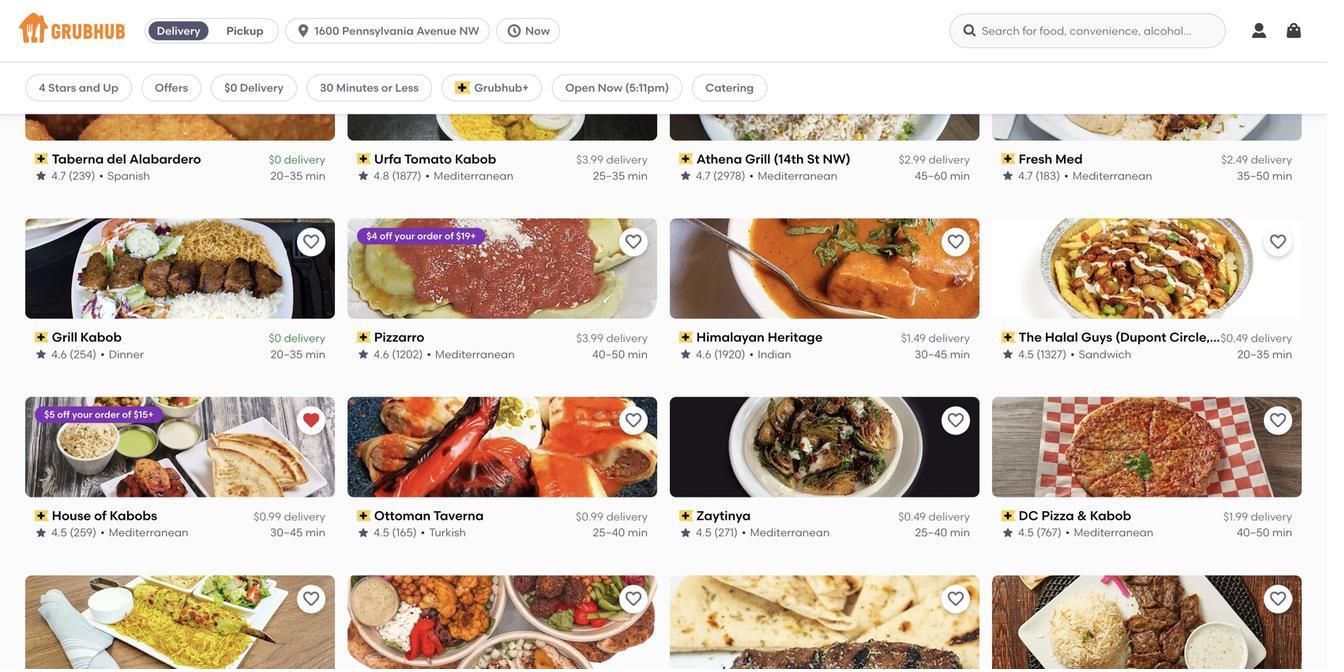 Task type: describe. For each thing, give the bounding box(es) containing it.
4.5 (1327)
[[1018, 347, 1067, 361]]

30–45 for house of kabobs
[[270, 526, 303, 539]]

save this restaurant button for george's king of falafel and cheesesteak logo
[[1264, 585, 1293, 613]]

0 vertical spatial grill
[[745, 151, 771, 167]]

nw
[[459, 24, 479, 38]]

fresh
[[1019, 151, 1053, 167]]

save this restaurant image for taim mediterranean kitchen - dupont circle logo
[[624, 590, 643, 609]]

$10
[[68, 52, 83, 63]]

• for the halal guys (dupont circle, dc)
[[1071, 347, 1075, 361]]

(dupont
[[1116, 330, 1167, 345]]

the halal guys (dupont circle, dc)
[[1019, 330, 1238, 345]]

avenue
[[416, 24, 457, 38]]

1 horizontal spatial kabob
[[455, 151, 496, 167]]

del
[[107, 151, 126, 167]]

the
[[1019, 330, 1042, 345]]

0 horizontal spatial grill
[[52, 330, 77, 345]]

subscription pass image left zaytinya
[[679, 510, 693, 521]]

minutes
[[336, 81, 379, 94]]

0 horizontal spatial of
[[94, 508, 107, 524]]

$19+
[[456, 230, 476, 242]]

min for fresh med
[[1273, 169, 1293, 182]]

4
[[39, 81, 46, 94]]

$0.49 for the halal guys (dupont circle, dc)
[[1221, 331, 1248, 345]]

delivery for fresh med
[[1251, 153, 1293, 166]]

subscription pass image for urfa tomato kabob
[[357, 153, 371, 164]]

1 vertical spatial kabob
[[80, 330, 122, 345]]

now inside button
[[525, 24, 550, 38]]

$8
[[713, 52, 723, 63]]

grubhub plus flag logo image
[[455, 81, 471, 94]]

• turkish
[[421, 526, 466, 539]]

alabardero
[[129, 151, 201, 167]]

4.5 for ottoman taverna
[[374, 526, 389, 539]]

taberna del alabardero logo image
[[25, 40, 335, 140]]

4.6 for grill kabob
[[51, 347, 67, 361]]

urfa
[[374, 151, 402, 167]]

results
[[43, 9, 90, 26]]

4.6 for pizzarro
[[374, 347, 389, 361]]

delivery for zaytinya
[[929, 510, 970, 523]]

taverna
[[434, 508, 484, 524]]

pickup button
[[212, 18, 278, 43]]

$3.99 delivery for urfa tomato kabob
[[576, 153, 648, 166]]

star icon image for pizzarro
[[357, 348, 370, 361]]

save this restaurant image for the halal guys (dupont circle, dc) logo
[[1269, 233, 1288, 252]]

star icon image for taberna del alabardero
[[35, 170, 47, 182]]

your for house of kabobs
[[72, 409, 92, 420]]

save this restaurant image for the "grill kabob logo"
[[302, 233, 321, 252]]

athena
[[697, 151, 742, 167]]

• for fresh med
[[1064, 169, 1069, 182]]

$4 off your order of $19+
[[367, 230, 476, 242]]

$0 delivery for grill kabob
[[269, 331, 326, 345]]

pizza
[[1042, 508, 1074, 524]]

turkish
[[429, 526, 466, 539]]

41 results
[[25, 9, 90, 26]]

saved restaurant button
[[297, 407, 326, 435]]

george's king of falafel and cheesesteak logo image
[[992, 576, 1302, 669]]

save this restaurant image for souvlaki logo
[[947, 590, 966, 609]]

pizzarro
[[374, 330, 425, 345]]

• sandwich
[[1071, 347, 1132, 361]]

20–35 for the halal guys (dupont circle, dc)
[[1238, 347, 1270, 361]]

35–50
[[1237, 169, 1270, 182]]

45–60
[[915, 169, 948, 182]]

(767)
[[1037, 526, 1062, 539]]

• for urfa tomato kabob
[[425, 169, 430, 182]]

fresh med
[[1019, 151, 1083, 167]]

1600 pennsylvania avenue nw
[[315, 24, 479, 38]]

order for pizzarro
[[417, 230, 442, 242]]

4.5 for zaytinya
[[696, 526, 712, 539]]

save this restaurant image for "fresh med logo" on the top right of page
[[1269, 54, 1288, 73]]

25–35
[[593, 169, 625, 182]]

urfa tomato kabob
[[374, 151, 496, 167]]

mediterranean for house of kabobs
[[109, 526, 189, 539]]

min for taberna del alabardero
[[305, 169, 326, 182]]

st
[[807, 151, 820, 167]]

min for ottoman taverna
[[628, 526, 648, 539]]

4 stars and up
[[39, 81, 119, 94]]

$0 delivery for taberna del alabardero
[[269, 153, 326, 166]]

1 horizontal spatial svg image
[[962, 23, 978, 39]]

taberna
[[52, 151, 104, 167]]

Search for food, convenience, alcohol... search field
[[950, 13, 1226, 48]]

• for pizzarro
[[427, 347, 431, 361]]

20–35 for taberna del alabardero
[[271, 169, 303, 182]]

taberna del alabardero
[[52, 151, 201, 167]]

earn $8
[[689, 52, 723, 63]]

save this restaurant image for george's king of falafel and cheesesteak logo
[[1269, 590, 1288, 609]]

himalayan heritage
[[697, 330, 823, 345]]

20–35 for grill kabob
[[271, 347, 303, 361]]

order for house of kabobs
[[95, 409, 120, 420]]

30–45 for himalayan heritage
[[915, 347, 948, 361]]

ottoman taverna
[[374, 508, 484, 524]]

$15+
[[134, 409, 154, 420]]

now button
[[496, 18, 567, 43]]

less
[[395, 81, 419, 94]]

subscription pass image for fresh med
[[1002, 153, 1016, 164]]

$1.99
[[1224, 510, 1248, 523]]

catering
[[706, 81, 754, 94]]

of for house of kabobs
[[122, 409, 131, 420]]

2 vertical spatial kabob
[[1090, 508, 1132, 524]]

grubhub+
[[474, 81, 529, 94]]

$3.99 delivery for pizzarro
[[576, 331, 648, 345]]

mediterranean for dc pizza & kabob
[[1074, 526, 1154, 539]]

(5:11pm)
[[625, 81, 669, 94]]

min for athena grill (14th st nw)
[[950, 169, 970, 182]]

41
[[25, 9, 40, 26]]

fresh med logo image
[[992, 40, 1302, 140]]

nw)
[[823, 151, 851, 167]]

min for grill kabob
[[305, 347, 326, 361]]

cafe fili logo image
[[25, 576, 335, 669]]

• for dc pizza & kabob
[[1066, 526, 1070, 539]]

30–45 min for house of kabobs
[[270, 526, 326, 539]]

$0.49 delivery for zaytinya
[[899, 510, 970, 523]]

$0 for grill kabob
[[269, 331, 281, 345]]

4.5 (165)
[[374, 526, 417, 539]]

save this restaurant button for cafe fili logo
[[297, 585, 326, 613]]

save this restaurant button for "fresh med logo" on the top right of page
[[1264, 50, 1293, 78]]

4.6 (1920)
[[696, 347, 746, 361]]

pizzarro logo image
[[348, 219, 657, 319]]

star icon image for athena grill (14th st nw)
[[679, 170, 692, 182]]

svg image inside the now button
[[506, 23, 522, 39]]

mediterranean for athena grill (14th st nw)
[[758, 169, 838, 182]]

mediterranean for urfa tomato kabob
[[434, 169, 514, 182]]

save this restaurant image for cafe fili logo
[[302, 590, 321, 609]]

delivery inside button
[[157, 24, 200, 38]]

up
[[103, 81, 119, 94]]

25–40 for ottoman taverna
[[593, 526, 625, 539]]

athena grill (14th st nw)
[[697, 151, 851, 167]]

40–50 min for dc pizza & kabob
[[1237, 526, 1293, 539]]

earn for urfa
[[367, 52, 388, 63]]

$1.49
[[901, 331, 926, 345]]

0 horizontal spatial $5
[[44, 409, 55, 420]]

house of kabobs
[[52, 508, 157, 524]]

• mediterranean for zaytinya
[[742, 526, 830, 539]]

grill kabob
[[52, 330, 122, 345]]

&
[[1077, 508, 1087, 524]]

saved restaurant image
[[302, 411, 321, 430]]

dc)
[[1213, 330, 1238, 345]]

• for athena grill (14th st nw)
[[750, 169, 754, 182]]

1600 pennsylvania avenue nw button
[[285, 18, 496, 43]]

kabobs
[[110, 508, 157, 524]]

delivery for dc pizza & kabob
[[1251, 510, 1293, 523]]

4.5 for house of kabobs
[[51, 526, 67, 539]]

4.8
[[374, 169, 389, 182]]

dc pizza & kabob
[[1019, 508, 1132, 524]]

svg image inside 1600 pennsylvania avenue nw button
[[296, 23, 311, 39]]

(1327)
[[1037, 347, 1067, 361]]

mediterranean for fresh med
[[1073, 169, 1153, 182]]

delivery for athena grill (14th st nw)
[[929, 153, 970, 166]]

(2978)
[[713, 169, 746, 182]]

med
[[1056, 151, 1083, 167]]

save this restaurant button for taim mediterranean kitchen - dupont circle logo
[[619, 585, 648, 613]]

min for the halal guys (dupont circle, dc)
[[1273, 347, 1293, 361]]

25–40 min for zaytinya
[[915, 526, 970, 539]]

save this restaurant button for 'zaytinya logo'
[[942, 407, 970, 435]]

• indian
[[749, 347, 792, 361]]

sandwich
[[1079, 347, 1132, 361]]

the halal guys (dupont circle, dc) logo image
[[992, 219, 1302, 319]]

and
[[79, 81, 100, 94]]

• mediterranean for fresh med
[[1064, 169, 1153, 182]]

$3.99 for urfa tomato kabob
[[576, 153, 604, 166]]

star icon image for fresh med
[[1002, 170, 1014, 182]]

save this restaurant image for dc pizza & kabob logo
[[1269, 411, 1288, 430]]

min for urfa tomato kabob
[[628, 169, 648, 182]]

star icon image for zaytinya
[[679, 526, 692, 539]]

4.5 for the halal guys (dupont circle, dc)
[[1018, 347, 1034, 361]]

25–40 min for ottoman taverna
[[593, 526, 648, 539]]

4.7 (2978)
[[696, 169, 746, 182]]

pennsylvania
[[342, 24, 414, 38]]

himalayan
[[697, 330, 765, 345]]

save this restaurant button for the halal guys (dupont circle, dc) logo
[[1264, 228, 1293, 257]]



Task type: locate. For each thing, give the bounding box(es) containing it.
20–35 min for the halal guys (dupont circle, dc)
[[1238, 347, 1293, 361]]

$0.99 delivery
[[254, 510, 326, 523], [576, 510, 648, 523]]

2 vertical spatial $0
[[269, 331, 281, 345]]

0 horizontal spatial $0.99 delivery
[[254, 510, 326, 523]]

0 vertical spatial off
[[380, 230, 392, 242]]

4.5
[[1018, 347, 1034, 361], [51, 526, 67, 539], [374, 526, 389, 539], [696, 526, 712, 539], [1018, 526, 1034, 539]]

4.6 for himalayan heritage
[[696, 347, 712, 361]]

1 vertical spatial $0
[[269, 153, 281, 166]]

2 25–40 from the left
[[915, 526, 948, 539]]

1 vertical spatial off
[[57, 409, 70, 420]]

save this restaurant button
[[297, 50, 326, 78], [619, 50, 648, 78], [942, 50, 970, 78], [1264, 50, 1293, 78], [297, 228, 326, 257], [619, 228, 648, 257], [942, 228, 970, 257], [1264, 228, 1293, 257], [619, 407, 648, 435], [942, 407, 970, 435], [1264, 407, 1293, 435], [297, 585, 326, 613], [619, 585, 648, 613], [942, 585, 970, 613], [1264, 585, 1293, 613]]

star icon image
[[35, 170, 47, 182], [357, 170, 370, 182], [679, 170, 692, 182], [1002, 170, 1014, 182], [35, 348, 47, 361], [357, 348, 370, 361], [679, 348, 692, 361], [1002, 348, 1014, 361], [35, 526, 47, 539], [357, 526, 370, 539], [679, 526, 692, 539], [1002, 526, 1014, 539]]

dc pizza & kabob logo image
[[992, 397, 1302, 497]]

star icon image for ottoman taverna
[[357, 526, 370, 539]]

0 horizontal spatial earn
[[44, 52, 66, 63]]

0 vertical spatial $0.49 delivery
[[1221, 331, 1293, 345]]

zaytinya logo image
[[670, 397, 980, 497]]

star icon image left 4.6 (1920)
[[679, 348, 692, 361]]

$5 down the 1600 pennsylvania avenue nw on the top left of the page
[[390, 52, 401, 63]]

subscription pass image
[[35, 153, 49, 164], [357, 153, 371, 164], [679, 153, 693, 164], [1002, 153, 1016, 164], [357, 332, 371, 343], [679, 332, 693, 343], [1002, 332, 1016, 343], [1002, 510, 1016, 521]]

4.6 left (254)
[[51, 347, 67, 361]]

2 $3.99 delivery from the top
[[576, 331, 648, 345]]

1 horizontal spatial 30–45
[[915, 347, 948, 361]]

$0.99 for house of kabobs
[[254, 510, 281, 523]]

0 vertical spatial 40–50
[[592, 347, 625, 361]]

(1202)
[[392, 347, 423, 361]]

save this restaurant image for the himalayan heritage logo at top right
[[947, 233, 966, 252]]

0 vertical spatial your
[[395, 230, 415, 242]]

earn left $8
[[689, 52, 710, 63]]

delivery up the offers
[[157, 24, 200, 38]]

urfa tomato kabob logo image
[[348, 40, 657, 140]]

1 $3.99 from the top
[[576, 153, 604, 166]]

4.5 left (271)
[[696, 526, 712, 539]]

save this restaurant image
[[302, 54, 321, 73], [624, 54, 643, 73], [1269, 54, 1288, 73], [947, 411, 966, 430], [1269, 411, 1288, 430], [947, 590, 966, 609]]

0 horizontal spatial now
[[525, 24, 550, 38]]

1 $0.99 delivery from the left
[[254, 510, 326, 523]]

1 vertical spatial your
[[72, 409, 92, 420]]

subscription pass image left himalayan
[[679, 332, 693, 343]]

svg image
[[1250, 21, 1269, 40], [296, 23, 311, 39]]

3 4.6 from the left
[[696, 347, 712, 361]]

4.6 down pizzarro
[[374, 347, 389, 361]]

0 vertical spatial $3.99 delivery
[[576, 153, 648, 166]]

4.6 left (1920)
[[696, 347, 712, 361]]

1 vertical spatial of
[[122, 409, 131, 420]]

now up grubhub+
[[525, 24, 550, 38]]

4.7 (183)
[[1018, 169, 1061, 182]]

0 horizontal spatial 25–40
[[593, 526, 625, 539]]

• mediterranean right (271)
[[742, 526, 830, 539]]

0 horizontal spatial kabob
[[80, 330, 122, 345]]

(14th
[[774, 151, 804, 167]]

off
[[380, 230, 392, 242], [57, 409, 70, 420]]

2 $0.99 from the left
[[576, 510, 604, 523]]

(183)
[[1036, 169, 1061, 182]]

(239)
[[69, 169, 95, 182]]

1 25–40 min from the left
[[593, 526, 648, 539]]

off for pizzarro
[[380, 230, 392, 242]]

kabob right &
[[1090, 508, 1132, 524]]

ottoman taverna logo image
[[348, 397, 657, 497]]

star icon image left 4.6 (1202)
[[357, 348, 370, 361]]

of up "(259)"
[[94, 508, 107, 524]]

1 vertical spatial 40–50
[[1237, 526, 1270, 539]]

1 horizontal spatial $5
[[390, 52, 401, 63]]

star icon image for himalayan heritage
[[679, 348, 692, 361]]

• down himalayan heritage
[[749, 347, 754, 361]]

• mediterranean down kabobs
[[100, 526, 189, 539]]

mediterranean down med
[[1073, 169, 1153, 182]]

30–45 min for himalayan heritage
[[915, 347, 970, 361]]

1 4.7 from the left
[[51, 169, 66, 182]]

0 horizontal spatial your
[[72, 409, 92, 420]]

• mediterranean right (1202)
[[427, 347, 515, 361]]

subscription pass image left grill kabob
[[35, 332, 49, 343]]

ottoman
[[374, 508, 431, 524]]

star icon image left 4.5 (259)
[[35, 526, 47, 539]]

1 vertical spatial $3.99
[[576, 331, 604, 345]]

1 $0 delivery from the top
[[269, 153, 326, 166]]

min
[[305, 169, 326, 182], [628, 169, 648, 182], [950, 169, 970, 182], [1273, 169, 1293, 182], [305, 347, 326, 361], [628, 347, 648, 361], [950, 347, 970, 361], [1273, 347, 1293, 361], [305, 526, 326, 539], [628, 526, 648, 539], [950, 526, 970, 539], [1273, 526, 1293, 539]]

1 4.6 from the left
[[51, 347, 67, 361]]

1 horizontal spatial now
[[598, 81, 623, 94]]

4.6 (1202)
[[374, 347, 423, 361]]

star icon image left 4.7 (239)
[[35, 170, 47, 182]]

4.6
[[51, 347, 67, 361], [374, 347, 389, 361], [696, 347, 712, 361]]

1 $0.99 from the left
[[254, 510, 281, 523]]

save this restaurant button for dc pizza & kabob logo
[[1264, 407, 1293, 435]]

circle,
[[1170, 330, 1210, 345]]

subscription pass image left taberna
[[35, 153, 49, 164]]

1 vertical spatial 30–45 min
[[270, 526, 326, 539]]

0 horizontal spatial order
[[95, 409, 120, 420]]

2 horizontal spatial kabob
[[1090, 508, 1132, 524]]

star icon image for the halal guys (dupont circle, dc)
[[1002, 348, 1014, 361]]

• for ottoman taverna
[[421, 526, 425, 539]]

20–35 min for taberna del alabardero
[[271, 169, 326, 182]]

grill kabob logo image
[[25, 219, 335, 319]]

heritage
[[768, 330, 823, 345]]

delivery button
[[145, 18, 212, 43]]

4.6 (254)
[[51, 347, 96, 361]]

mediterranean down kabobs
[[109, 526, 189, 539]]

grill left (14th
[[745, 151, 771, 167]]

tomato
[[404, 151, 452, 167]]

• mediterranean
[[425, 169, 514, 182], [750, 169, 838, 182], [1064, 169, 1153, 182], [427, 347, 515, 361], [100, 526, 189, 539], [742, 526, 830, 539], [1066, 526, 1154, 539]]

subscription pass image left house
[[35, 510, 49, 521]]

• right (254)
[[100, 347, 105, 361]]

1 horizontal spatial delivery
[[240, 81, 284, 94]]

off down 4.6 (254)
[[57, 409, 70, 420]]

4.7 for athena grill (14th st nw)
[[696, 169, 711, 182]]

star icon image left 4.6 (254)
[[35, 348, 47, 361]]

0 vertical spatial of
[[445, 230, 454, 242]]

$5 down 4.6 (254)
[[44, 409, 55, 420]]

0 vertical spatial kabob
[[455, 151, 496, 167]]

1 vertical spatial $3.99 delivery
[[576, 331, 648, 345]]

1 horizontal spatial $0.99
[[576, 510, 604, 523]]

0 vertical spatial 30–45 min
[[915, 347, 970, 361]]

0 horizontal spatial off
[[57, 409, 70, 420]]

$0 delivery
[[224, 81, 284, 94]]

off right $4
[[380, 230, 392, 242]]

2 $0 delivery from the top
[[269, 331, 326, 345]]

taim mediterranean kitchen - dupont circle logo image
[[348, 576, 657, 669]]

min for dc pizza & kabob
[[1273, 526, 1293, 539]]

$3.99 delivery
[[576, 153, 648, 166], [576, 331, 648, 345]]

0 vertical spatial $0 delivery
[[269, 153, 326, 166]]

subscription pass image for grill
[[35, 332, 49, 343]]

• mediterranean down (14th
[[750, 169, 838, 182]]

0 horizontal spatial $0.99
[[254, 510, 281, 523]]

kabob up (254)
[[80, 330, 122, 345]]

1 horizontal spatial your
[[395, 230, 415, 242]]

1 25–40 from the left
[[593, 526, 625, 539]]

0 vertical spatial $3.99
[[576, 153, 604, 166]]

40–50 for dc pizza & kabob
[[1237, 526, 1270, 539]]

min for house of kabobs
[[305, 526, 326, 539]]

25–40 for zaytinya
[[915, 526, 948, 539]]

now right the open
[[598, 81, 623, 94]]

4.7 for taberna del alabardero
[[51, 169, 66, 182]]

svg image
[[1285, 21, 1304, 40], [506, 23, 522, 39], [962, 23, 978, 39]]

earn
[[44, 52, 66, 63], [367, 52, 388, 63], [689, 52, 710, 63]]

• dinner
[[100, 347, 144, 361]]

• for himalayan heritage
[[749, 347, 754, 361]]

1 horizontal spatial off
[[380, 230, 392, 242]]

save this restaurant image for ottoman taverna logo
[[624, 411, 643, 430]]

0 horizontal spatial 30–45
[[270, 526, 303, 539]]

1 horizontal spatial order
[[417, 230, 442, 242]]

• right (1202)
[[427, 347, 431, 361]]

2 4.7 from the left
[[696, 169, 711, 182]]

of left $15+
[[122, 409, 131, 420]]

0 horizontal spatial 40–50
[[592, 347, 625, 361]]

2 4.6 from the left
[[374, 347, 389, 361]]

open
[[565, 81, 595, 94]]

star icon image for dc pizza & kabob
[[1002, 526, 1014, 539]]

• down halal
[[1071, 347, 1075, 361]]

min for pizzarro
[[628, 347, 648, 361]]

delivery for himalayan heritage
[[929, 331, 970, 345]]

athena grill (14th st nw) logo image
[[670, 40, 980, 140]]

2 horizontal spatial 4.6
[[696, 347, 712, 361]]

20–35 min for grill kabob
[[271, 347, 326, 361]]

himalayan heritage logo image
[[670, 219, 980, 319]]

2 horizontal spatial earn
[[689, 52, 710, 63]]

1 vertical spatial $0.49 delivery
[[899, 510, 970, 523]]

4.5 (271)
[[696, 526, 738, 539]]

2 horizontal spatial of
[[445, 230, 454, 242]]

$2.99 delivery
[[899, 153, 970, 166]]

$0.49 delivery
[[1221, 331, 1293, 345], [899, 510, 970, 523]]

• mediterranean down med
[[1064, 169, 1153, 182]]

(271)
[[714, 526, 738, 539]]

1 horizontal spatial earn
[[367, 52, 388, 63]]

$0.99 delivery for ottoman taverna
[[576, 510, 648, 523]]

0 horizontal spatial 25–40 min
[[593, 526, 648, 539]]

your down (254)
[[72, 409, 92, 420]]

•
[[99, 169, 104, 182], [425, 169, 430, 182], [750, 169, 754, 182], [1064, 169, 1069, 182], [100, 347, 105, 361], [427, 347, 431, 361], [749, 347, 754, 361], [1071, 347, 1075, 361], [100, 526, 105, 539], [421, 526, 425, 539], [742, 526, 746, 539], [1066, 526, 1070, 539]]

delivery down pickup
[[240, 81, 284, 94]]

1 vertical spatial 30–45
[[270, 526, 303, 539]]

1 horizontal spatial of
[[122, 409, 131, 420]]

star icon image left 4.5 (767)
[[1002, 526, 1014, 539]]

0 horizontal spatial svg image
[[506, 23, 522, 39]]

subscription pass image left the urfa
[[357, 153, 371, 164]]

0 vertical spatial delivery
[[157, 24, 200, 38]]

or
[[381, 81, 393, 94]]

0 vertical spatial order
[[417, 230, 442, 242]]

mediterranean down &
[[1074, 526, 1154, 539]]

subscription pass image left the athena
[[679, 153, 693, 164]]

4.8 (1877)
[[374, 169, 422, 182]]

2 horizontal spatial 4.7
[[1018, 169, 1033, 182]]

• mediterranean for dc pizza & kabob
[[1066, 526, 1154, 539]]

0 vertical spatial 40–50 min
[[592, 347, 648, 361]]

1 vertical spatial 40–50 min
[[1237, 526, 1293, 539]]

25–35 min
[[593, 169, 648, 182]]

• down house of kabobs
[[100, 526, 105, 539]]

0 vertical spatial now
[[525, 24, 550, 38]]

star icon image left 4.5 (165)
[[357, 526, 370, 539]]

1 earn from the left
[[44, 52, 66, 63]]

mediterranean down (14th
[[758, 169, 838, 182]]

of left $19+
[[445, 230, 454, 242]]

1 vertical spatial $0.49
[[899, 510, 926, 523]]

• down dc pizza & kabob
[[1066, 526, 1070, 539]]

2 horizontal spatial svg image
[[1285, 21, 1304, 40]]

$0.99 delivery for house of kabobs
[[254, 510, 326, 523]]

• down "tomato"
[[425, 169, 430, 182]]

kabob
[[455, 151, 496, 167], [80, 330, 122, 345], [1090, 508, 1132, 524]]

subscription pass image for dc pizza & kabob
[[1002, 510, 1016, 521]]

4.5 down "dc"
[[1018, 526, 1034, 539]]

$2.99
[[899, 153, 926, 166]]

$2.49 delivery
[[1222, 153, 1293, 166]]

of for pizzarro
[[445, 230, 454, 242]]

save this restaurant button for the himalayan heritage logo at top right
[[942, 228, 970, 257]]

star icon image left 4.8
[[357, 170, 370, 182]]

1 horizontal spatial 40–50 min
[[1237, 526, 1293, 539]]

30
[[320, 81, 334, 94]]

4.5 (259)
[[51, 526, 96, 539]]

0 horizontal spatial 4.6
[[51, 347, 67, 361]]

delivery for house of kabobs
[[284, 510, 326, 523]]

1 horizontal spatial $0.99 delivery
[[576, 510, 648, 523]]

• down med
[[1064, 169, 1069, 182]]

earn for athena
[[689, 52, 710, 63]]

your right $4
[[395, 230, 415, 242]]

0 horizontal spatial 4.7
[[51, 169, 66, 182]]

0 horizontal spatial $0.49
[[899, 510, 926, 523]]

0 horizontal spatial $0.49 delivery
[[899, 510, 970, 523]]

• spanish
[[99, 169, 150, 182]]

• mediterranean down urfa tomato kabob
[[425, 169, 514, 182]]

4.5 down house
[[51, 526, 67, 539]]

0 vertical spatial 30–45
[[915, 347, 948, 361]]

your for pizzarro
[[395, 230, 415, 242]]

subscription pass image for house
[[35, 510, 49, 521]]

save this restaurant image
[[947, 54, 966, 73], [302, 233, 321, 252], [624, 233, 643, 252], [947, 233, 966, 252], [1269, 233, 1288, 252], [624, 411, 643, 430], [302, 590, 321, 609], [624, 590, 643, 609], [1269, 590, 1288, 609]]

4.7 (239)
[[51, 169, 95, 182]]

• for taberna del alabardero
[[99, 169, 104, 182]]

mediterranean right (271)
[[750, 526, 830, 539]]

1 horizontal spatial 40–50
[[1237, 526, 1270, 539]]

earn left $10
[[44, 52, 66, 63]]

kabob right "tomato"
[[455, 151, 496, 167]]

40–50 min for pizzarro
[[592, 347, 648, 361]]

40–50
[[592, 347, 625, 361], [1237, 526, 1270, 539]]

40–50 min
[[592, 347, 648, 361], [1237, 526, 1293, 539]]

0 horizontal spatial 40–50 min
[[592, 347, 648, 361]]

1 vertical spatial $5
[[44, 409, 55, 420]]

1 vertical spatial $0 delivery
[[269, 331, 326, 345]]

(259)
[[70, 526, 96, 539]]

mediterranean for zaytinya
[[750, 526, 830, 539]]

40–50 for pizzarro
[[592, 347, 625, 361]]

1 horizontal spatial 25–40
[[915, 526, 948, 539]]

$1.99 delivery
[[1224, 510, 1293, 523]]

earn down pennsylvania
[[367, 52, 388, 63]]

0 vertical spatial $0.49
[[1221, 331, 1248, 345]]

delivery for grill kabob
[[284, 331, 326, 345]]

stars
[[48, 81, 76, 94]]

• right (271)
[[742, 526, 746, 539]]

grill up 4.6 (254)
[[52, 330, 77, 345]]

1 horizontal spatial 30–45 min
[[915, 347, 970, 361]]

main navigation navigation
[[0, 0, 1327, 62]]

2 $3.99 from the top
[[576, 331, 604, 345]]

order left $15+
[[95, 409, 120, 420]]

3 4.7 from the left
[[1018, 169, 1033, 182]]

subscription pass image for athena grill (14th st nw)
[[679, 153, 693, 164]]

• right (239)
[[99, 169, 104, 182]]

order
[[417, 230, 442, 242], [95, 409, 120, 420]]

subscription pass image for the halal guys (dupont circle, dc)
[[1002, 332, 1016, 343]]

souvlaki logo image
[[670, 576, 980, 669]]

1 $3.99 delivery from the top
[[576, 153, 648, 166]]

star icon image left 4.7 (2978)
[[679, 170, 692, 182]]

1 horizontal spatial 4.6
[[374, 347, 389, 361]]

order left $19+
[[417, 230, 442, 242]]

star icon image for urfa tomato kabob
[[357, 170, 370, 182]]

earn $5
[[367, 52, 401, 63]]

star icon image left 4.5 (271)
[[679, 526, 692, 539]]

star icon image left 4.5 (1327)
[[1002, 348, 1014, 361]]

min for zaytinya
[[950, 526, 970, 539]]

min for himalayan heritage
[[950, 347, 970, 361]]

1 horizontal spatial svg image
[[1250, 21, 1269, 40]]

delivery for pizzarro
[[606, 331, 648, 345]]

$0.49 for zaytinya
[[899, 510, 926, 523]]

4.5 down the the
[[1018, 347, 1034, 361]]

delivery
[[157, 24, 200, 38], [240, 81, 284, 94]]

1 vertical spatial order
[[95, 409, 120, 420]]

subscription pass image
[[35, 332, 49, 343], [35, 510, 49, 521], [357, 510, 371, 521], [679, 510, 693, 521]]

2 vertical spatial of
[[94, 508, 107, 524]]

1 horizontal spatial $0.49 delivery
[[1221, 331, 1293, 345]]

• mediterranean down &
[[1066, 526, 1154, 539]]

subscription pass image left ottoman
[[357, 510, 371, 521]]

• right '(2978)'
[[750, 169, 754, 182]]

1 horizontal spatial $0.49
[[1221, 331, 1248, 345]]

mediterranean down urfa tomato kabob
[[434, 169, 514, 182]]

subscription pass image for himalayan heritage
[[679, 332, 693, 343]]

dc
[[1019, 508, 1039, 524]]

0 vertical spatial $5
[[390, 52, 401, 63]]

house
[[52, 508, 91, 524]]

subscription pass image left fresh
[[1002, 153, 1016, 164]]

1 vertical spatial now
[[598, 81, 623, 94]]

0 horizontal spatial delivery
[[157, 24, 200, 38]]

• mediterranean for house of kabobs
[[100, 526, 189, 539]]

subscription pass image for taberna del alabardero
[[35, 153, 49, 164]]

1 vertical spatial delivery
[[240, 81, 284, 94]]

30–45
[[915, 347, 948, 361], [270, 526, 303, 539]]

delivery
[[284, 153, 326, 166], [606, 153, 648, 166], [929, 153, 970, 166], [1251, 153, 1293, 166], [284, 331, 326, 345], [606, 331, 648, 345], [929, 331, 970, 345], [1251, 331, 1293, 345], [284, 510, 326, 523], [606, 510, 648, 523], [929, 510, 970, 523], [1251, 510, 1293, 523]]

25–40
[[593, 526, 625, 539], [915, 526, 948, 539]]

2 25–40 min from the left
[[915, 526, 970, 539]]

$0.49 delivery for the halal guys (dupont circle, dc)
[[1221, 331, 1293, 345]]

35–50 min
[[1237, 169, 1293, 182]]

1 horizontal spatial grill
[[745, 151, 771, 167]]

spanish
[[107, 169, 150, 182]]

1 horizontal spatial 25–40 min
[[915, 526, 970, 539]]

4.7 left (239)
[[51, 169, 66, 182]]

4.5 (767)
[[1018, 526, 1062, 539]]

4.7 down fresh
[[1018, 169, 1033, 182]]

star icon image for house of kabobs
[[35, 526, 47, 539]]

indian
[[758, 347, 792, 361]]

star icon image left "4.7 (183)"
[[1002, 170, 1014, 182]]

dinner
[[109, 347, 144, 361]]

subscription pass image left "dc"
[[1002, 510, 1016, 521]]

0 vertical spatial $0
[[224, 81, 237, 94]]

0 horizontal spatial 30–45 min
[[270, 526, 326, 539]]

$1.49 delivery
[[901, 331, 970, 345]]

open now (5:11pm)
[[565, 81, 669, 94]]

0 horizontal spatial svg image
[[296, 23, 311, 39]]

4.7 down the athena
[[696, 169, 711, 182]]

save this restaurant button for the "grill kabob logo"
[[297, 228, 326, 257]]

subscription pass image left the the
[[1002, 332, 1016, 343]]

$3.99 for pizzarro
[[576, 331, 604, 345]]

house of kabobs logo image
[[25, 397, 335, 497]]

• for zaytinya
[[742, 526, 746, 539]]

2 $0.99 delivery from the left
[[576, 510, 648, 523]]

1 horizontal spatial 4.7
[[696, 169, 711, 182]]

subscription pass image left pizzarro
[[357, 332, 371, 343]]

• for house of kabobs
[[100, 526, 105, 539]]

1 vertical spatial grill
[[52, 330, 77, 345]]

$4
[[367, 230, 377, 242]]

1600
[[315, 24, 339, 38]]

pickup
[[226, 24, 264, 38]]

4.5 left (165)
[[374, 526, 389, 539]]

delivery for urfa tomato kabob
[[606, 153, 648, 166]]

(165)
[[392, 526, 417, 539]]

3 earn from the left
[[689, 52, 710, 63]]

• down ottoman taverna
[[421, 526, 425, 539]]

2 earn from the left
[[367, 52, 388, 63]]

mediterranean right (1202)
[[435, 347, 515, 361]]



Task type: vqa. For each thing, say whether or not it's contained in the screenshot.
CARROTS & CELERY
no



